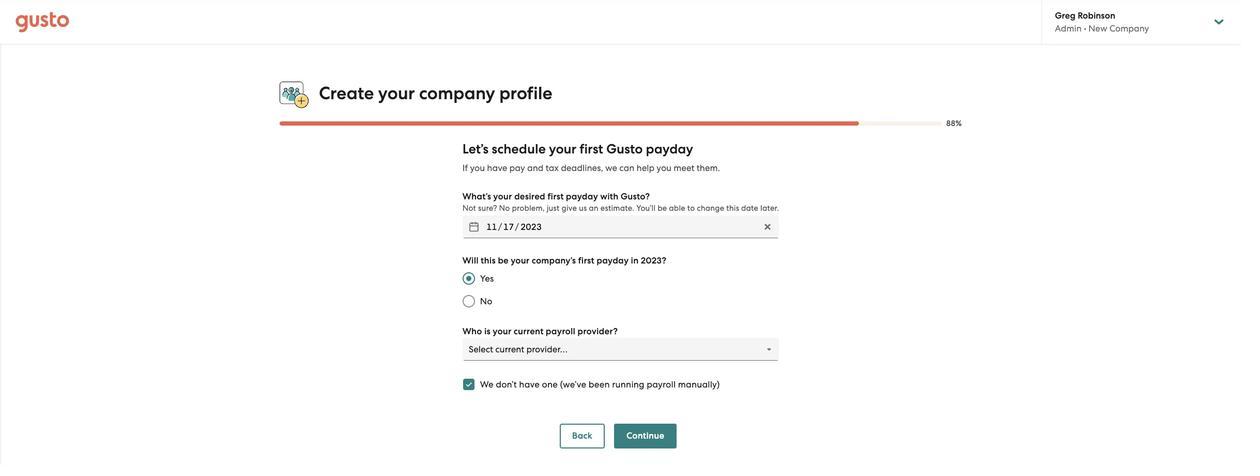 Task type: vqa. For each thing, say whether or not it's contained in the screenshot.
THIS COMPANY USES ANOTHER ONLINE PAYROLL SOFTWARE
no



Task type: describe. For each thing, give the bounding box(es) containing it.
to
[[687, 204, 695, 213]]

no inside what's your desired first payday with gusto? not sure? no problem, just give us an estimate. you'll be able to change this date later.
[[499, 204, 510, 213]]

change
[[697, 204, 724, 213]]

can
[[619, 163, 634, 173]]

have for you
[[487, 163, 507, 173]]

them.
[[697, 163, 720, 173]]

2 / from the left
[[515, 222, 519, 232]]

schedule
[[492, 141, 546, 157]]

and
[[527, 163, 544, 173]]

new
[[1089, 23, 1107, 34]]

No radio
[[457, 290, 480, 313]]

company
[[1110, 23, 1149, 34]]

Day (dd) field
[[502, 219, 515, 235]]

0 vertical spatial payday
[[646, 141, 693, 157]]

this inside what's your desired first payday with gusto? not sure? no problem, just give us an estimate. you'll be able to change this date later.
[[726, 204, 739, 213]]

pay
[[509, 163, 525, 173]]

in
[[631, 255, 639, 266]]

88%
[[946, 119, 962, 128]]

(we've
[[560, 380, 586, 390]]

your right is on the bottom of the page
[[493, 326, 512, 337]]

profile
[[499, 83, 552, 104]]

let's
[[462, 141, 489, 157]]

us
[[579, 204, 587, 213]]

date
[[741, 204, 758, 213]]

We don't have one (we've been running payroll manually) checkbox
[[457, 373, 480, 396]]

2023?
[[641, 255, 666, 266]]

1 / from the left
[[498, 222, 502, 232]]

2 you from the left
[[657, 163, 672, 173]]

later.
[[760, 204, 779, 213]]

greg
[[1055, 10, 1076, 21]]

be inside what's your desired first payday with gusto? not sure? no problem, just give us an estimate. you'll be able to change this date later.
[[658, 204, 667, 213]]

estimate.
[[600, 204, 634, 213]]

greg robinson admin • new company
[[1055, 10, 1149, 34]]

not
[[462, 204, 476, 213]]

will
[[462, 255, 479, 266]]

1 vertical spatial payroll
[[647, 380, 676, 390]]

if
[[462, 163, 468, 173]]

with
[[600, 191, 618, 202]]

company
[[419, 83, 495, 104]]

we
[[605, 163, 617, 173]]

have for don't
[[519, 380, 540, 390]]

we don't have one (we've been running payroll manually)
[[480, 380, 720, 390]]

company's
[[532, 255, 576, 266]]

admin
[[1055, 23, 1082, 34]]

provider?
[[578, 326, 618, 337]]

what's your desired first payday with gusto? not sure? no problem, just give us an estimate. you'll be able to change this date later.
[[462, 191, 779, 213]]

your inside what's your desired first payday with gusto? not sure? no problem, just give us an estimate. you'll be able to change this date later.
[[493, 191, 512, 202]]

back link
[[560, 424, 605, 449]]

able
[[669, 204, 685, 213]]

•
[[1084, 23, 1086, 34]]

is
[[484, 326, 491, 337]]



Task type: locate. For each thing, give the bounding box(es) containing it.
0 horizontal spatial have
[[487, 163, 507, 173]]

continue
[[627, 431, 664, 442]]

0 horizontal spatial no
[[480, 296, 492, 307]]

this
[[726, 204, 739, 213], [481, 255, 496, 266]]

desired
[[514, 191, 545, 202]]

home image
[[16, 12, 69, 32]]

you right if on the left top of page
[[470, 163, 485, 173]]

0 vertical spatial be
[[658, 204, 667, 213]]

payday up meet
[[646, 141, 693, 157]]

running
[[612, 380, 644, 390]]

have
[[487, 163, 507, 173], [519, 380, 540, 390]]

1 horizontal spatial /
[[515, 222, 519, 232]]

0 horizontal spatial payroll
[[546, 326, 575, 337]]

1 vertical spatial have
[[519, 380, 540, 390]]

no right sure?
[[499, 204, 510, 213]]

first for payday
[[547, 191, 564, 202]]

Yes radio
[[457, 267, 480, 290]]

help
[[637, 163, 654, 173]]

robinson
[[1078, 10, 1115, 21]]

you'll
[[636, 204, 656, 213]]

gusto?
[[621, 191, 650, 202]]

0 horizontal spatial you
[[470, 163, 485, 173]]

first right company's at left
[[578, 255, 594, 266]]

this left date at the top right of page
[[726, 204, 739, 213]]

no down the "yes"
[[480, 296, 492, 307]]

0 vertical spatial payroll
[[546, 326, 575, 337]]

sure?
[[478, 204, 497, 213]]

1 vertical spatial payday
[[566, 191, 598, 202]]

1 horizontal spatial be
[[658, 204, 667, 213]]

1 horizontal spatial this
[[726, 204, 739, 213]]

2 vertical spatial payday
[[597, 255, 629, 266]]

we
[[480, 380, 494, 390]]

0 vertical spatial this
[[726, 204, 739, 213]]

have left 'one'
[[519, 380, 540, 390]]

1 horizontal spatial you
[[657, 163, 672, 173]]

who is your current payroll provider?
[[462, 326, 618, 337]]

payday left in
[[597, 255, 629, 266]]

current
[[514, 326, 544, 337]]

your up tax
[[549, 141, 576, 157]]

/ left year (yyyy) field
[[498, 222, 502, 232]]

tax
[[546, 163, 559, 173]]

no
[[499, 204, 510, 213], [480, 296, 492, 307]]

1 vertical spatial first
[[547, 191, 564, 202]]

first for gusto
[[580, 141, 603, 157]]

what's
[[462, 191, 491, 202]]

first up just
[[547, 191, 564, 202]]

first inside what's your desired first payday with gusto? not sure? no problem, just give us an estimate. you'll be able to change this date later.
[[547, 191, 564, 202]]

1 vertical spatial this
[[481, 255, 496, 266]]

if you have pay and tax deadlines, we can help you meet them.
[[462, 163, 720, 173]]

you right the help on the right top of page
[[657, 163, 672, 173]]

create
[[319, 83, 374, 104]]

payroll right current
[[546, 326, 575, 337]]

be left able
[[658, 204, 667, 213]]

0 vertical spatial have
[[487, 163, 507, 173]]

create your company profile
[[319, 83, 552, 104]]

deadlines,
[[561, 163, 603, 173]]

yes
[[480, 274, 494, 284]]

who
[[462, 326, 482, 337]]

be right the will
[[498, 255, 509, 266]]

just
[[547, 204, 560, 213]]

1 vertical spatial no
[[480, 296, 492, 307]]

0 horizontal spatial this
[[481, 255, 496, 266]]

payday up us
[[566, 191, 598, 202]]

0 vertical spatial no
[[499, 204, 510, 213]]

payroll
[[546, 326, 575, 337], [647, 380, 676, 390]]

1 horizontal spatial no
[[499, 204, 510, 213]]

problem,
[[512, 204, 545, 213]]

give
[[562, 204, 577, 213]]

continue button
[[614, 424, 677, 449]]

0 vertical spatial first
[[580, 141, 603, 157]]

/ down problem,
[[515, 222, 519, 232]]

your
[[378, 83, 415, 104], [549, 141, 576, 157], [493, 191, 512, 202], [511, 255, 530, 266], [493, 326, 512, 337]]

2 vertical spatial first
[[578, 255, 594, 266]]

payday inside what's your desired first payday with gusto? not sure? no problem, just give us an estimate. you'll be able to change this date later.
[[566, 191, 598, 202]]

Year (yyyy) field
[[519, 219, 543, 235]]

be
[[658, 204, 667, 213], [498, 255, 509, 266]]

0 horizontal spatial be
[[498, 255, 509, 266]]

Month (mm) field
[[485, 219, 498, 235]]

your right create
[[378, 83, 415, 104]]

/
[[498, 222, 502, 232], [515, 222, 519, 232]]

an
[[589, 204, 599, 213]]

your up sure?
[[493, 191, 512, 202]]

have left pay
[[487, 163, 507, 173]]

been
[[589, 380, 610, 390]]

1 you from the left
[[470, 163, 485, 173]]

this right the will
[[481, 255, 496, 266]]

manually)
[[678, 380, 720, 390]]

your left company's at left
[[511, 255, 530, 266]]

payroll right the running
[[647, 380, 676, 390]]

first
[[580, 141, 603, 157], [547, 191, 564, 202], [578, 255, 594, 266]]

0 horizontal spatial /
[[498, 222, 502, 232]]

first up if you have pay and tax deadlines, we can help you meet them.
[[580, 141, 603, 157]]

meet
[[674, 163, 695, 173]]

don't
[[496, 380, 517, 390]]

gusto
[[606, 141, 643, 157]]

1 horizontal spatial have
[[519, 380, 540, 390]]

will this be your company's first payday in 2023?
[[462, 255, 666, 266]]

you
[[470, 163, 485, 173], [657, 163, 672, 173]]

let's schedule your first gusto payday
[[462, 141, 693, 157]]

1 horizontal spatial payroll
[[647, 380, 676, 390]]

one
[[542, 380, 558, 390]]

1 vertical spatial be
[[498, 255, 509, 266]]

back
[[572, 431, 592, 442]]

payday
[[646, 141, 693, 157], [566, 191, 598, 202], [597, 255, 629, 266]]



